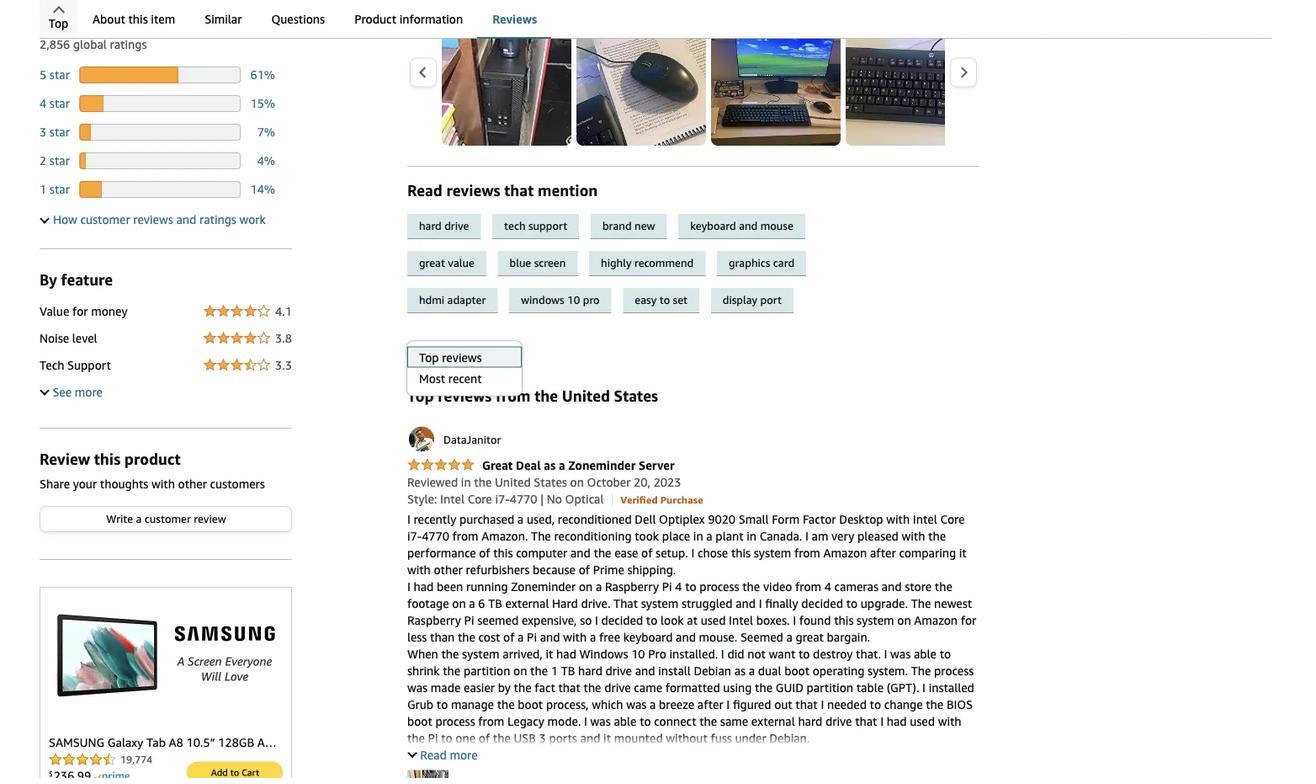 Task type: vqa. For each thing, say whether or not it's contained in the screenshot.
1st Port from right
yes



Task type: describe. For each thing, give the bounding box(es) containing it.
out inside "i recently purchased a used, reconditioned dell optiplex 9020 small form factor desktop with intel core i7-4770 from amazon.  the reconditioning took place in a plant in canada.  i am very pleased with the performance of this computer and the ease of setup.  i chose this system from amazon after comparing it with other refurbishers because of prime shipping. i had been running zoneminder on a raspberry pi 4 to process the video from 4 cameras and store the footage on a 6 tb external hard drive.  that system struggled and i finally decided to upgrade.  the newest raspberry pi seemed expensive, so i decided to look at used intel boxes.  i found this system on amazon for less than the cost of a pi and with a free keyboard and mouse.  seemed a great bargain. when the system arrived, it had windows 10 pro installed.  i did not want to destroy that.  i was able to shrink the partition on the 1 tb hard drive and install debian as a dual boot operating system.  the process was made easier by the fact that the drive came formatted using the guid partition table (gpt).  i installed grub to manage the boot process, which was a breeze after i figured out that i needed to change the bios boot process from legacy mode.  i was able to connect the same external hard drive that i had used with the pi to one of the usb 3 ports and it mounted without fuss under debian. the system comes with both hdmi and display port video but sans cables.  i had a spare display port on my monitor, so i bought a cable (one-day delivery) from amazon, and i was up and running.  after initia"
[[775, 697, 793, 711]]

4 left cameras
[[825, 579, 832, 593]]

a up arrived, at the bottom left of the page
[[518, 630, 524, 644]]

1 horizontal spatial states
[[614, 387, 658, 405]]

of right cost
[[504, 630, 515, 644]]

recently
[[414, 512, 457, 526]]

10 inside "i recently purchased a used, reconditioned dell optiplex 9020 small form factor desktop with intel core i7-4770 from amazon.  the reconditioning took place in a plant in canada.  i am very pleased with the performance of this computer and the ease of setup.  i chose this system from amazon after comparing it with other refurbishers because of prime shipping. i had been running zoneminder on a raspberry pi 4 to process the video from 4 cameras and store the footage on a 6 tb external hard drive.  that system struggled and i finally decided to upgrade.  the newest raspberry pi seemed expensive, so i decided to look at used intel boxes.  i found this system on amazon for less than the cost of a pi and with a free keyboard and mouse.  seemed a great bargain. when the system arrived, it had windows 10 pro installed.  i did not want to destroy that.  i was able to shrink the partition on the 1 tb hard drive and install debian as a dual boot operating system.  the process was made easier by the fact that the drive came formatted using the guid partition table (gpt).  i installed grub to manage the boot process, which was a breeze after i figured out that i needed to change the bios boot process from legacy mode.  i was able to connect the same external hard drive that i had used with the pi to one of the usb 3 ports and it mounted without fuss under debian. the system comes with both hdmi and display port video but sans cables.  i had a spare display port on my monitor, so i bought a cable (one-day delivery) from amazon, and i was up and running.  after initia"
[[632, 647, 645, 661]]

the up comes
[[493, 731, 511, 745]]

dell
[[635, 512, 656, 526]]

system down one
[[430, 748, 468, 762]]

and up upgrade.
[[882, 579, 902, 593]]

0 vertical spatial zoneminder
[[569, 458, 636, 472]]

0 vertical spatial able
[[914, 647, 937, 661]]

1 vertical spatial raspberry
[[407, 613, 461, 627]]

new
[[635, 219, 656, 232]]

i up boxes.
[[759, 596, 763, 610]]

deal
[[516, 458, 541, 472]]

was down which
[[591, 714, 611, 728]]

tech support link
[[493, 214, 591, 239]]

i7- inside "i recently purchased a used, reconditioned dell optiplex 9020 small form factor desktop with intel core i7-4770 from amazon.  the reconditioning took place in a plant in canada.  i am very pleased with the performance of this computer and the ease of setup.  i chose this system from amazon after comparing it with other refurbishers because of prime shipping. i had been running zoneminder on a raspberry pi 4 to process the video from 4 cameras and store the footage on a 6 tb external hard drive.  that system struggled and i finally decided to upgrade.  the newest raspberry pi seemed expensive, so i decided to look at used intel boxes.  i found this system on amazon for less than the cost of a pi and with a free keyboard and mouse.  seemed a great bargain. when the system arrived, it had windows 10 pro installed.  i did not want to destroy that.  i was able to shrink the partition on the 1 tb hard drive and install debian as a dual boot operating system.  the process was made easier by the fact that the drive came formatted using the guid partition table (gpt).  i installed grub to manage the boot process, which was a breeze after i figured out that i needed to change the bios boot process from legacy mode.  i was able to connect the same external hard drive that i had used with the pi to one of the usb 3 ports and it mounted without fuss under debian. the system comes with both hdmi and display port video but sans cables.  i had a spare display port on my monitor, so i bought a cable (one-day delivery) from amazon, and i was up and running.  after initia"
[[407, 529, 422, 543]]

the up great deal as a zoneminder server link
[[535, 387, 558, 405]]

that down guid
[[796, 697, 818, 711]]

graphics card
[[729, 256, 795, 269]]

0 horizontal spatial video
[[687, 748, 716, 762]]

did
[[728, 647, 745, 661]]

1 horizontal spatial after
[[871, 546, 897, 559]]

4 down 5 star link
[[40, 96, 46, 110]]

less
[[407, 630, 427, 644]]

boxes.
[[757, 613, 790, 627]]

most
[[419, 371, 446, 385]]

i left needed
[[821, 697, 825, 711]]

the left cost
[[458, 630, 476, 644]]

to up struggled
[[686, 579, 697, 593]]

value
[[40, 304, 69, 318]]

i down table
[[881, 714, 884, 728]]

had down the change
[[887, 714, 907, 728]]

mouse.
[[699, 630, 738, 644]]

star for 2 star
[[50, 154, 70, 168]]

and up came
[[635, 663, 656, 677]]

drive inside "link"
[[445, 219, 469, 232]]

pi up read more dropdown button
[[428, 731, 438, 745]]

0 vertical spatial boot
[[785, 663, 810, 677]]

14%
[[250, 182, 275, 196]]

and up "hdmi"
[[581, 731, 601, 745]]

the up comparing
[[929, 529, 946, 543]]

0 vertical spatial 5
[[187, 10, 195, 28]]

questions
[[271, 12, 325, 26]]

1 vertical spatial customer
[[145, 512, 191, 525]]

read for read more
[[420, 748, 447, 762]]

dropdown image
[[508, 346, 516, 353]]

| image
[[612, 493, 613, 505]]

the up fuss
[[700, 714, 718, 728]]

mention
[[538, 181, 598, 199]]

a up chose at the right
[[707, 529, 713, 543]]

customer image image
[[407, 770, 449, 778]]

and down expensive,
[[540, 630, 560, 644]]

reviews for top reviews from the united states
[[438, 387, 492, 405]]

0 vertical spatial process
[[700, 579, 740, 593]]

1 display from the left
[[619, 748, 658, 762]]

with up pleased
[[887, 512, 910, 526]]

2,856
[[40, 37, 70, 51]]

installed.
[[670, 647, 718, 661]]

61% link
[[250, 68, 275, 82]]

display port
[[723, 293, 782, 306]]

a down not
[[749, 663, 755, 677]]

1 vertical spatial intel
[[913, 512, 938, 526]]

work
[[240, 213, 266, 226]]

4770 inside "i recently purchased a used, reconditioned dell optiplex 9020 small form factor desktop with intel core i7-4770 from amazon.  the reconditioning took place in a plant in canada.  i am very pleased with the performance of this computer and the ease of setup.  i chose this system from amazon after comparing it with other refurbishers because of prime shipping. i had been running zoneminder on a raspberry pi 4 to process the video from 4 cameras and store the footage on a 6 tb external hard drive.  that system struggled and i finally decided to upgrade.  the newest raspberry pi seemed expensive, so i decided to look at used intel boxes.  i found this system on amazon for less than the cost of a pi and with a free keyboard and mouse.  seemed a great bargain. when the system arrived, it had windows 10 pro installed.  i did not want to destroy that.  i was able to shrink the partition on the 1 tb hard drive and install debian as a dual boot operating system.  the process was made easier by the fact that the drive came formatted using the guid partition table (gpt).  i installed grub to manage the boot process, which was a breeze after i figured out that i needed to change the bios boot process from legacy mode.  i was able to connect the same external hard drive that i had used with the pi to one of the usb 3 ports and it mounted without fuss under debian. the system comes with both hdmi and display port video but sans cables.  i had a spare display port on my monitor, so i bought a cable (one-day delivery) from amazon, and i was up and running.  after initia"
[[422, 529, 450, 543]]

money
[[91, 304, 128, 318]]

6
[[479, 596, 485, 610]]

on up drive.
[[579, 579, 593, 593]]

information
[[400, 12, 463, 26]]

this up bargain.
[[835, 613, 854, 627]]

hard drive
[[419, 219, 469, 232]]

0 vertical spatial great
[[419, 256, 445, 269]]

0 vertical spatial video
[[764, 579, 793, 593]]

pro
[[649, 647, 667, 661]]

more for see more
[[75, 385, 103, 399]]

i down comes
[[471, 764, 474, 778]]

0 horizontal spatial in
[[461, 475, 471, 489]]

how
[[53, 213, 77, 226]]

tech support
[[40, 358, 111, 372]]

found
[[800, 613, 832, 627]]

15% link
[[250, 96, 275, 110]]

great inside "i recently purchased a used, reconditioned dell optiplex 9020 small form factor desktop with intel core i7-4770 from amazon.  the reconditioning took place in a plant in canada.  i am very pleased with the performance of this computer and the ease of setup.  i chose this system from amazon after comparing it with other refurbishers because of prime shipping. i had been running zoneminder on a raspberry pi 4 to process the video from 4 cameras and store the footage on a 6 tb external hard drive.  that system struggled and i finally decided to upgrade.  the newest raspberry pi seemed expensive, so i decided to look at used intel boxes.  i found this system on amazon for less than the cost of a pi and with a free keyboard and mouse.  seemed a great bargain. when the system arrived, it had windows 10 pro installed.  i did not want to destroy that.  i was able to shrink the partition on the 1 tb hard drive and install debian as a dual boot operating system.  the process was made easier by the fact that the drive came formatted using the guid partition table (gpt).  i installed grub to manage the boot process, which was a breeze after i figured out that i needed to change the bios boot process from legacy mode.  i was able to connect the same external hard drive that i had used with the pi to one of the usb 3 ports and it mounted without fuss under debian. the system comes with both hdmi and display port video but sans cables.  i had a spare display port on my monitor, so i bought a cable (one-day delivery) from amazon, and i was up and running.  after initia"
[[796, 630, 824, 644]]

the up extender expand image
[[407, 731, 425, 745]]

system down upgrade.
[[857, 613, 895, 627]]

1 horizontal spatial it
[[604, 731, 611, 745]]

1 port from the left
[[661, 748, 684, 762]]

a up reviewed in the united states on october 20, 2023
[[559, 458, 565, 472]]

see
[[53, 385, 72, 399]]

the down the than
[[442, 647, 459, 661]]

2 horizontal spatial in
[[747, 529, 757, 543]]

system down "canada."
[[754, 546, 792, 559]]

the up 'fact'
[[531, 663, 548, 677]]

of up refurbishers at the left of the page
[[479, 546, 491, 559]]

0 vertical spatial so
[[580, 613, 592, 627]]

1 horizontal spatial external
[[752, 714, 795, 728]]

destroy
[[813, 647, 853, 661]]

1 horizontal spatial raspberry
[[605, 579, 659, 593]]

top for top reviews
[[414, 344, 430, 355]]

4% link
[[257, 154, 275, 168]]

i right the cables.
[[806, 748, 809, 762]]

0 vertical spatial ratings
[[110, 37, 147, 51]]

that
[[614, 596, 638, 610]]

level
[[72, 331, 97, 345]]

2 port from the left
[[919, 748, 942, 762]]

adapter
[[448, 293, 486, 306]]

drive up which
[[605, 680, 631, 694]]

arrived,
[[503, 647, 543, 661]]

was up "grub"
[[407, 680, 428, 694]]

was down the cables.
[[768, 764, 788, 778]]

i right mode.
[[584, 714, 588, 728]]

style: intel core i7-4770 | no optical
[[407, 492, 604, 506]]

the down installed
[[926, 697, 944, 711]]

3.8
[[275, 331, 292, 345]]

with down performance at the left
[[407, 562, 431, 576]]

top for top
[[49, 16, 68, 30]]

1 vertical spatial amazon
[[915, 613, 958, 627]]

15%
[[250, 96, 275, 110]]

had up footage
[[414, 579, 434, 593]]

to down cameras
[[847, 596, 858, 610]]

zoneminder inside "i recently purchased a used, reconditioned dell optiplex 9020 small form factor desktop with intel core i7-4770 from amazon.  the reconditioning took place in a plant in canada.  i am very pleased with the performance of this computer and the ease of setup.  i chose this system from amazon after comparing it with other refurbishers because of prime shipping. i had been running zoneminder on a raspberry pi 4 to process the video from 4 cameras and store the footage on a 6 tb external hard drive.  that system struggled and i finally decided to upgrade.  the newest raspberry pi seemed expensive, so i decided to look at used intel boxes.  i found this system on amazon for less than the cost of a pi and with a free keyboard and mouse.  seemed a great bargain. when the system arrived, it had windows 10 pro installed.  i did not want to destroy that.  i was able to shrink the partition on the 1 tb hard drive and install debian as a dual boot operating system.  the process was made easier by the fact that the drive came formatted using the guid partition table (gpt).  i installed grub to manage the boot process, which was a breeze after i figured out that i needed to change the bios boot process from legacy mode.  i was able to connect the same external hard drive that i had used with the pi to one of the usb 3 ports and it mounted without fuss under debian. the system comes with both hdmi and display port video but sans cables.  i had a spare display port on my monitor, so i bought a cable (one-day delivery) from amazon, and i was up and running.  after initia"
[[511, 579, 576, 593]]

optical
[[565, 492, 604, 506]]

purchased
[[460, 512, 515, 526]]

a right write
[[136, 512, 142, 525]]

graphics
[[729, 256, 771, 269]]

the up (gpt). on the bottom
[[912, 663, 932, 677]]

needed
[[828, 697, 867, 711]]

drive down needed
[[826, 714, 853, 728]]

with up comparing
[[902, 529, 926, 543]]

reviews inside dropdown button
[[133, 213, 173, 226]]

3 inside "i recently purchased a used, reconditioned dell optiplex 9020 small form factor desktop with intel core i7-4770 from amazon.  the reconditioning took place in a plant in canada.  i am very pleased with the performance of this computer and the ease of setup.  i chose this system from amazon after comparing it with other refurbishers because of prime shipping. i had been running zoneminder on a raspberry pi 4 to process the video from 4 cameras and store the footage on a 6 tb external hard drive.  that system struggled and i finally decided to upgrade.  the newest raspberry pi seemed expensive, so i decided to look at used intel boxes.  i found this system on amazon for less than the cost of a pi and with a free keyboard and mouse.  seemed a great bargain. when the system arrived, it had windows 10 pro installed.  i did not want to destroy that.  i was able to shrink the partition on the 1 tb hard drive and install debian as a dual boot operating system.  the process was made easier by the fact that the drive came formatted using the guid partition table (gpt).  i installed grub to manage the boot process, which was a breeze after i figured out that i needed to change the bios boot process from legacy mode.  i was able to connect the same external hard drive that i had used with the pi to one of the usb 3 ports and it mounted without fuss under debian. the system comes with both hdmi and display port video but sans cables.  i had a spare display port on my monitor, so i bought a cable (one-day delivery) from amazon, and i was up and running.  after initia"
[[539, 731, 546, 745]]

the down used,
[[531, 529, 551, 543]]

0 vertical spatial external
[[506, 596, 549, 610]]

share
[[40, 477, 70, 491]]

keyboard and mouse link
[[679, 214, 814, 239]]

a left spare
[[836, 748, 842, 762]]

hdmi adapter link
[[407, 288, 509, 313]]

2 star link
[[40, 154, 70, 168]]

process,
[[546, 697, 589, 711]]

0 horizontal spatial for
[[72, 304, 88, 318]]

0 vertical spatial intel
[[440, 492, 465, 506]]

support
[[67, 358, 111, 372]]

made
[[431, 680, 461, 694]]

i up same
[[727, 697, 730, 711]]

1 vertical spatial boot
[[518, 697, 543, 711]]

1 horizontal spatial partition
[[807, 680, 854, 694]]

2 horizontal spatial hard
[[799, 714, 823, 728]]

from down 'dropdown' image
[[496, 387, 531, 405]]

review
[[194, 512, 226, 525]]

next image
[[960, 66, 969, 79]]

to right 'want'
[[799, 647, 810, 661]]

great value
[[419, 256, 475, 269]]

was up system.
[[891, 647, 911, 661]]

without
[[666, 731, 708, 745]]

(gpt).
[[887, 680, 920, 694]]

plant
[[716, 529, 744, 543]]

that.
[[856, 647, 881, 661]]

value for money
[[40, 304, 128, 318]]

hard inside "link"
[[419, 219, 442, 232]]

1 vertical spatial states
[[534, 475, 567, 489]]

easy to set
[[635, 293, 688, 306]]

was down came
[[627, 697, 647, 711]]

from down the am
[[795, 546, 821, 559]]

my
[[962, 748, 978, 762]]

i left the am
[[806, 529, 809, 543]]

factor
[[803, 512, 837, 526]]

pi left seemed
[[464, 613, 475, 627]]

1 vertical spatial used
[[910, 714, 935, 728]]

and down reconditioning
[[571, 546, 591, 559]]

to up installed
[[940, 647, 952, 661]]

and down sans
[[738, 764, 758, 778]]

item
[[151, 12, 175, 26]]

4 star
[[40, 96, 70, 110]]

noise level
[[40, 331, 97, 345]]

ports
[[549, 731, 578, 745]]

1 inside "i recently purchased a used, reconditioned dell optiplex 9020 small form factor desktop with intel core i7-4770 from amazon.  the reconditioning took place in a plant in canada.  i am very pleased with the performance of this computer and the ease of setup.  i chose this system from amazon after comparing it with other refurbishers because of prime shipping. i had been running zoneminder on a raspberry pi 4 to process the video from 4 cameras and store the footage on a 6 tb external hard drive.  that system struggled and i finally decided to upgrade.  the newest raspberry pi seemed expensive, so i decided to look at used intel boxes.  i found this system on amazon for less than the cost of a pi and with a free keyboard and mouse.  seemed a great bargain. when the system arrived, it had windows 10 pro installed.  i did not want to destroy that.  i was able to shrink the partition on the 1 tb hard drive and install debian as a dual boot operating system.  the process was made easier by the fact that the drive came formatted using the guid partition table (gpt).  i installed grub to manage the boot process, which was a breeze after i figured out that i needed to change the bios boot process from legacy mode.  i was able to connect the same external hard drive that i had used with the pi to one of the usb 3 ports and it mounted without fuss under debian. the system comes with both hdmi and display port video but sans cables.  i had a spare display port on my monitor, so i bought a cable (one-day delivery) from amazon, and i was up and running.  after initia"
[[551, 663, 558, 677]]

i left chose at the right
[[692, 546, 695, 559]]

reconditioned
[[558, 512, 632, 526]]

the up boxes.
[[743, 579, 761, 593]]

0 horizontal spatial 1
[[40, 182, 46, 196]]

0 horizontal spatial decided
[[602, 613, 643, 627]]

core inside "i recently purchased a used, reconditioned dell optiplex 9020 small form factor desktop with intel core i7-4770 from amazon.  the reconditioning took place in a plant in canada.  i am very pleased with the performance of this computer and the ease of setup.  i chose this system from amazon after comparing it with other refurbishers because of prime shipping. i had been running zoneminder on a raspberry pi 4 to process the video from 4 cameras and store the footage on a 6 tb external hard drive.  that system struggled and i finally decided to upgrade.  the newest raspberry pi seemed expensive, so i decided to look at used intel boxes.  i found this system on amazon for less than the cost of a pi and with a free keyboard and mouse.  seemed a great bargain. when the system arrived, it had windows 10 pro installed.  i did not want to destroy that.  i was able to shrink the partition on the 1 tb hard drive and install debian as a dual boot operating system.  the process was made easier by the fact that the drive came formatted using the guid partition table (gpt).  i installed grub to manage the boot process, which was a breeze after i figured out that i needed to change the bios boot process from legacy mode.  i was able to connect the same external hard drive that i had used with the pi to one of the usb 3 ports and it mounted without fuss under debian. the system comes with both hdmi and display port video but sans cables.  i had a spare display port on my monitor, so i bought a cable (one-day delivery) from amazon, and i was up and running.  after initia"
[[941, 512, 965, 526]]

2 vertical spatial process
[[436, 714, 475, 728]]

and down the at
[[676, 630, 696, 644]]

seemed
[[741, 630, 784, 644]]

to down table
[[870, 697, 882, 711]]

pi down the shipping. at bottom
[[662, 579, 673, 593]]

of left the similar
[[168, 10, 183, 28]]

0 horizontal spatial used
[[701, 613, 726, 627]]

by
[[498, 680, 511, 694]]

great
[[482, 458, 513, 472]]

i left did
[[721, 647, 725, 661]]

and left mouse
[[739, 219, 758, 232]]

the down by
[[497, 697, 515, 711]]

operating
[[813, 663, 865, 677]]

that up process,
[[559, 680, 581, 694]]

on down great deal as a zoneminder server
[[571, 475, 584, 489]]

0 vertical spatial core
[[468, 492, 492, 506]]

this down "plant" at bottom right
[[732, 546, 751, 559]]

similar
[[205, 12, 242, 26]]

2 vertical spatial intel
[[729, 613, 754, 627]]

windows
[[580, 647, 629, 661]]

october
[[587, 475, 631, 489]]

0 horizontal spatial it
[[546, 647, 554, 661]]

1 vertical spatial after
[[698, 697, 724, 711]]

1 horizontal spatial keyboard
[[691, 219, 737, 232]]

cables.
[[767, 748, 803, 762]]

4.1
[[275, 304, 292, 318]]

which
[[592, 697, 624, 711]]

running
[[466, 579, 508, 593]]

debian.
[[770, 731, 810, 745]]

system.
[[868, 663, 909, 677]]

1 vertical spatial 5
[[40, 68, 46, 82]]

with down expensive,
[[564, 630, 587, 644]]

this left item
[[128, 12, 148, 26]]

drive down windows at the bottom left of page
[[606, 663, 632, 677]]

blue screen link
[[498, 251, 589, 276]]

manage
[[451, 697, 494, 711]]

using
[[724, 680, 752, 694]]

3 star
[[40, 125, 70, 139]]

extender expand image
[[40, 386, 49, 395]]

1 vertical spatial process
[[935, 663, 974, 677]]

4 out of 5
[[128, 10, 195, 28]]

card
[[774, 256, 795, 269]]

0 horizontal spatial able
[[614, 714, 637, 728]]

i right (gpt). on the bottom
[[923, 680, 926, 694]]

reviews
[[493, 12, 537, 26]]

star for 3 star
[[50, 125, 70, 139]]

star for 5 star
[[50, 68, 70, 82]]

the up made
[[443, 663, 461, 677]]

0 horizontal spatial amazon
[[824, 546, 868, 559]]



Task type: locate. For each thing, give the bounding box(es) containing it.
1 vertical spatial 10
[[632, 647, 645, 661]]

more right see
[[75, 385, 103, 399]]

easy to set link
[[623, 288, 711, 313]]

blue screen
[[510, 256, 566, 269]]

0 horizontal spatial raspberry
[[407, 613, 461, 627]]

3 up both at the bottom of the page
[[539, 731, 546, 745]]

0 horizontal spatial so
[[456, 764, 468, 778]]

table
[[857, 680, 884, 694]]

newest
[[935, 596, 973, 610]]

ratings down 'about this item'
[[110, 37, 147, 51]]

system down cost
[[462, 647, 500, 661]]

recent
[[449, 371, 482, 385]]

0 vertical spatial 10
[[568, 293, 580, 306]]

with down bios
[[939, 714, 962, 728]]

this down amazon.
[[494, 546, 513, 559]]

for down newest
[[961, 613, 977, 627]]

so down read more
[[456, 764, 468, 778]]

from down without
[[659, 764, 686, 778]]

took
[[635, 529, 659, 543]]

the
[[535, 387, 558, 405], [474, 475, 492, 489], [929, 529, 946, 543], [594, 546, 612, 559], [743, 579, 761, 593], [935, 579, 953, 593], [458, 630, 476, 644], [442, 647, 459, 661], [443, 663, 461, 677], [531, 663, 548, 677], [514, 680, 532, 694], [584, 680, 602, 694], [755, 680, 773, 694], [497, 697, 515, 711], [926, 697, 944, 711], [700, 714, 718, 728], [407, 731, 425, 745], [493, 731, 511, 745]]

3 progress bar from the top
[[79, 124, 241, 141]]

keyboard up graphics
[[691, 219, 737, 232]]

other up been
[[434, 562, 463, 576]]

for inside "i recently purchased a used, reconditioned dell optiplex 9020 small form factor desktop with intel core i7-4770 from amazon.  the reconditioning took place in a plant in canada.  i am very pleased with the performance of this computer and the ease of setup.  i chose this system from amazon after comparing it with other refurbishers because of prime shipping. i had been running zoneminder on a raspberry pi 4 to process the video from 4 cameras and store the footage on a 6 tb external hard drive.  that system struggled and i finally decided to upgrade.  the newest raspberry pi seemed expensive, so i decided to look at used intel boxes.  i found this system on amazon for less than the cost of a pi and with a free keyboard and mouse.  seemed a great bargain. when the system arrived, it had windows 10 pro installed.  i did not want to destroy that.  i was able to shrink the partition on the 1 tb hard drive and install debian as a dual boot operating system.  the process was made easier by the fact that the drive came formatted using the guid partition table (gpt).  i installed grub to manage the boot process, which was a breeze after i figured out that i needed to change the bios boot process from legacy mode.  i was able to connect the same external hard drive that i had used with the pi to one of the usb 3 ports and it mounted without fuss under debian. the system comes with both hdmi and display port video but sans cables.  i had a spare display port on my monitor, so i bought a cable (one-day delivery) from amazon, and i was up and running.  after initia"
[[961, 613, 977, 627]]

2 star from the top
[[50, 96, 70, 110]]

progress bar for 4 star
[[79, 95, 241, 112]]

0 vertical spatial more
[[75, 385, 103, 399]]

previous image
[[418, 66, 428, 79]]

1 vertical spatial tb
[[561, 663, 575, 677]]

verified purchase link
[[621, 492, 704, 506]]

1 vertical spatial able
[[614, 714, 637, 728]]

process up one
[[436, 714, 475, 728]]

keyboard inside "i recently purchased a used, reconditioned dell optiplex 9020 small form factor desktop with intel core i7-4770 from amazon.  the reconditioning took place in a plant in canada.  i am very pleased with the performance of this computer and the ease of setup.  i chose this system from amazon after comparing it with other refurbishers because of prime shipping. i had been running zoneminder on a raspberry pi 4 to process the video from 4 cameras and store the footage on a 6 tb external hard drive.  that system struggled and i finally decided to upgrade.  the newest raspberry pi seemed expensive, so i decided to look at used intel boxes.  i found this system on amazon for less than the cost of a pi and with a free keyboard and mouse.  seemed a great bargain. when the system arrived, it had windows 10 pro installed.  i did not want to destroy that.  i was able to shrink the partition on the 1 tb hard drive and install debian as a dual boot operating system.  the process was made easier by the fact that the drive came formatted using the guid partition table (gpt).  i installed grub to manage the boot process, which was a breeze after i figured out that i needed to change the bios boot process from legacy mode.  i was able to connect the same external hard drive that i had used with the pi to one of the usb 3 ports and it mounted without fuss under debian. the system comes with both hdmi and display port video but sans cables.  i had a spare display port on my monitor, so i bought a cable (one-day delivery) from amazon, and i was up and running.  after initia"
[[624, 630, 673, 644]]

0 vertical spatial it
[[960, 546, 967, 559]]

formatted
[[666, 680, 721, 694]]

monitor,
[[407, 764, 453, 778]]

0 horizontal spatial as
[[544, 458, 556, 472]]

0 horizontal spatial 3
[[40, 125, 46, 139]]

top reviews from the united states
[[407, 387, 658, 405]]

write
[[106, 512, 133, 525]]

1 vertical spatial i7-
[[407, 529, 422, 543]]

computer
[[516, 546, 568, 559]]

global
[[73, 37, 107, 51]]

video up amazon,
[[687, 748, 716, 762]]

by feature
[[40, 270, 113, 288]]

a left used,
[[518, 512, 524, 526]]

hard down windows at the bottom left of page
[[578, 663, 603, 677]]

0 vertical spatial united
[[562, 387, 610, 405]]

0 horizontal spatial boot
[[407, 714, 433, 728]]

but
[[719, 748, 737, 762]]

one
[[456, 731, 476, 745]]

1 horizontal spatial united
[[562, 387, 610, 405]]

top reviews option
[[407, 346, 522, 367]]

intel down reviewed
[[440, 492, 465, 506]]

refurbishers
[[466, 562, 530, 576]]

boot down "grub"
[[407, 714, 433, 728]]

2 horizontal spatial intel
[[913, 512, 938, 526]]

screen
[[534, 256, 566, 269]]

1 horizontal spatial in
[[694, 529, 704, 543]]

intel up seemed
[[729, 613, 754, 627]]

2 vertical spatial boot
[[407, 714, 433, 728]]

list box containing top reviews
[[407, 346, 522, 389]]

customer right how
[[80, 213, 130, 226]]

states up 'server'
[[614, 387, 658, 405]]

from down the purchased
[[453, 529, 479, 543]]

with down usb
[[508, 748, 532, 762]]

prime
[[593, 562, 625, 576]]

partition up easier
[[464, 663, 511, 677]]

5 progress bar from the top
[[79, 181, 241, 198]]

customer down share your thoughts with other customers
[[145, 512, 191, 525]]

0 vertical spatial out
[[141, 10, 164, 28]]

7% link
[[257, 125, 275, 139]]

0 vertical spatial i7-
[[495, 492, 510, 506]]

0 horizontal spatial hard
[[419, 219, 442, 232]]

progress bar for 1 star
[[79, 181, 241, 198]]

1 horizontal spatial more
[[450, 748, 478, 762]]

under
[[735, 731, 767, 745]]

small
[[739, 512, 769, 526]]

canada.
[[760, 529, 803, 543]]

0 vertical spatial read
[[407, 181, 443, 199]]

see more
[[53, 385, 103, 399]]

i down drive.
[[595, 613, 599, 627]]

5 star from the top
[[50, 182, 70, 196]]

form
[[772, 512, 800, 526]]

after down formatted
[[698, 697, 724, 711]]

verified purchase
[[621, 493, 704, 505]]

0 horizontal spatial process
[[436, 714, 475, 728]]

hdmi adapter
[[419, 293, 486, 306]]

0 horizontal spatial other
[[178, 477, 207, 491]]

4 star from the top
[[50, 154, 70, 168]]

1 vertical spatial out
[[775, 697, 793, 711]]

0 vertical spatial 3
[[40, 125, 46, 139]]

raspberry up that
[[605, 579, 659, 593]]

14% link
[[250, 182, 275, 196]]

on left my
[[945, 748, 959, 762]]

1 vertical spatial great
[[796, 630, 824, 644]]

1 vertical spatial decided
[[602, 613, 643, 627]]

i up footage
[[407, 579, 411, 593]]

bargain.
[[827, 630, 871, 644]]

i
[[407, 512, 411, 526], [806, 529, 809, 543], [692, 546, 695, 559], [407, 579, 411, 593], [759, 596, 763, 610], [595, 613, 599, 627], [793, 613, 797, 627], [721, 647, 725, 661], [885, 647, 888, 661], [923, 680, 926, 694], [727, 697, 730, 711], [821, 697, 825, 711], [584, 714, 588, 728], [881, 714, 884, 728], [806, 748, 809, 762], [471, 764, 474, 778], [761, 764, 765, 778]]

0 horizontal spatial tb
[[489, 596, 503, 610]]

it right comparing
[[960, 546, 967, 559]]

star for 1 star
[[50, 182, 70, 196]]

that
[[505, 181, 534, 199], [559, 680, 581, 694], [796, 697, 818, 711], [856, 714, 878, 728]]

3 star from the top
[[50, 125, 70, 139]]

keyboard and mouse
[[691, 219, 794, 232]]

ratings left "work"
[[199, 213, 236, 226]]

same
[[721, 714, 749, 728]]

video up finally
[[764, 579, 793, 593]]

been
[[437, 579, 463, 593]]

a left the "6"
[[469, 596, 475, 610]]

5 star link
[[40, 68, 70, 82]]

and up the day
[[596, 748, 616, 762]]

1 vertical spatial video
[[687, 748, 716, 762]]

cameras
[[835, 579, 879, 593]]

2 vertical spatial it
[[604, 731, 611, 745]]

0 horizontal spatial more
[[75, 385, 103, 399]]

0 vertical spatial customer
[[80, 213, 130, 226]]

1 horizontal spatial display
[[877, 748, 916, 762]]

cost
[[479, 630, 500, 644]]

how customer reviews and ratings work button
[[40, 211, 266, 228]]

change
[[885, 697, 923, 711]]

about this item
[[93, 12, 175, 26]]

customer inside dropdown button
[[80, 213, 130, 226]]

progress bar for 5 star
[[79, 66, 241, 83]]

product information
[[355, 12, 463, 26]]

top reviews
[[414, 344, 464, 355]]

progress bar
[[79, 66, 241, 83], [79, 95, 241, 112], [79, 124, 241, 141], [79, 152, 241, 169], [79, 181, 241, 198]]

1 vertical spatial so
[[456, 764, 468, 778]]

0 vertical spatial used
[[701, 613, 726, 627]]

i7- up the purchased
[[495, 492, 510, 506]]

had left windows at the bottom left of page
[[557, 647, 577, 661]]

out right about
[[141, 10, 164, 28]]

guid
[[776, 680, 804, 694]]

bought
[[477, 764, 516, 778]]

process up installed
[[935, 663, 974, 677]]

1 progress bar from the top
[[79, 66, 241, 83]]

1 up 'fact'
[[551, 663, 558, 677]]

reviews for top reviews
[[432, 344, 464, 355]]

1 horizontal spatial 3
[[539, 731, 546, 745]]

1 horizontal spatial for
[[961, 613, 977, 627]]

pi up arrived, at the bottom left of the page
[[527, 630, 537, 644]]

0 horizontal spatial i7-
[[407, 529, 422, 543]]

states up no on the bottom of the page
[[534, 475, 567, 489]]

2 horizontal spatial process
[[935, 663, 974, 677]]

1 horizontal spatial core
[[941, 512, 965, 526]]

decided up found
[[802, 596, 844, 610]]

hard
[[552, 596, 578, 610]]

1 vertical spatial for
[[961, 613, 977, 627]]

1 horizontal spatial tb
[[561, 663, 575, 677]]

of up comes
[[479, 731, 490, 745]]

more for read more
[[450, 748, 478, 762]]

4770
[[510, 492, 538, 506], [422, 529, 450, 543]]

system up look
[[641, 596, 679, 610]]

2 progress bar from the top
[[79, 95, 241, 112]]

4 progress bar from the top
[[79, 152, 241, 169]]

extender expand image
[[408, 748, 417, 758]]

1 horizontal spatial customer
[[145, 512, 191, 525]]

thoughts
[[100, 477, 148, 491]]

0 horizontal spatial partition
[[464, 663, 511, 677]]

customers
[[210, 477, 265, 491]]

noise
[[40, 331, 69, 345]]

0 vertical spatial 4770
[[510, 492, 538, 506]]

on down upgrade.
[[898, 613, 912, 627]]

1 horizontal spatial out
[[775, 697, 793, 711]]

read more button
[[407, 748, 478, 762]]

the up which
[[584, 680, 602, 694]]

top for top reviews from the united states
[[407, 387, 434, 405]]

reviews for read reviews that mention
[[447, 181, 501, 199]]

your
[[73, 477, 97, 491]]

on
[[571, 475, 584, 489], [579, 579, 593, 593], [452, 596, 466, 610], [898, 613, 912, 627], [514, 663, 527, 677], [945, 748, 959, 762]]

3 star link
[[40, 125, 70, 139]]

1 star from the top
[[50, 68, 70, 82]]

1 horizontal spatial hard
[[578, 663, 603, 677]]

progress bar for 2 star
[[79, 152, 241, 169]]

4770 down recently
[[422, 529, 450, 543]]

a down came
[[650, 697, 656, 711]]

it right arrived, at the bottom left of the page
[[546, 647, 554, 661]]

0 horizontal spatial great
[[419, 256, 445, 269]]

1 vertical spatial zoneminder
[[511, 579, 576, 593]]

1 vertical spatial keyboard
[[624, 630, 673, 644]]

i down the style:
[[407, 512, 411, 526]]

read for read reviews that mention
[[407, 181, 443, 199]]

amazon.
[[482, 529, 528, 543]]

port left my
[[919, 748, 942, 762]]

server
[[639, 458, 675, 472]]

for right value
[[72, 304, 88, 318]]

5 right item
[[187, 10, 195, 28]]

share your thoughts with other customers
[[40, 477, 265, 491]]

that down needed
[[856, 714, 878, 728]]

top for top reviews most recent
[[419, 350, 439, 364]]

hard up great value
[[419, 219, 442, 232]]

other inside "i recently purchased a used, reconditioned dell optiplex 9020 small form factor desktop with intel core i7-4770 from amazon.  the reconditioning took place in a plant in canada.  i am very pleased with the performance of this computer and the ease of setup.  i chose this system from amazon after comparing it with other refurbishers because of prime shipping. i had been running zoneminder on a raspberry pi 4 to process the video from 4 cameras and store the footage on a 6 tb external hard drive.  that system struggled and i finally decided to upgrade.  the newest raspberry pi seemed expensive, so i decided to look at used intel boxes.  i found this system on amazon for less than the cost of a pi and with a free keyboard and mouse.  seemed a great bargain. when the system arrived, it had windows 10 pro installed.  i did not want to destroy that.  i was able to shrink the partition on the 1 tb hard drive and install debian as a dual boot operating system.  the process was made easier by the fact that the drive came formatted using the guid partition table (gpt).  i installed grub to manage the boot process, which was a breeze after i figured out that i needed to change the bios boot process from legacy mode.  i was able to connect the same external hard drive that i had used with the pi to one of the usb 3 ports and it mounted without fuss under debian. the system comes with both hdmi and display port video but sans cables.  i had a spare display port on my monitor, so i bought a cable (one-day delivery) from amazon, and i was up and running.  after initia"
[[434, 562, 463, 576]]

star down 5 star link
[[50, 96, 70, 110]]

2 horizontal spatial it
[[960, 546, 967, 559]]

1 vertical spatial ratings
[[199, 213, 236, 226]]

0 horizontal spatial intel
[[440, 492, 465, 506]]

2 display from the left
[[877, 748, 916, 762]]

hard drive link
[[407, 214, 493, 239]]

video
[[764, 579, 793, 593], [687, 748, 716, 762]]

figured
[[733, 697, 772, 711]]

read more
[[420, 748, 478, 762]]

great deal as a zoneminder server link
[[407, 458, 675, 473]]

0 horizontal spatial out
[[141, 10, 164, 28]]

1 horizontal spatial decided
[[802, 596, 844, 610]]

day
[[588, 764, 607, 778]]

brand new
[[603, 219, 656, 232]]

as inside "i recently purchased a used, reconditioned dell optiplex 9020 small form factor desktop with intel core i7-4770 from amazon.  the reconditioning took place in a plant in canada.  i am very pleased with the performance of this computer and the ease of setup.  i chose this system from amazon after comparing it with other refurbishers because of prime shipping. i had been running zoneminder on a raspberry pi 4 to process the video from 4 cameras and store the footage on a 6 tb external hard drive.  that system struggled and i finally decided to upgrade.  the newest raspberry pi seemed expensive, so i decided to look at used intel boxes.  i found this system on amazon for less than the cost of a pi and with a free keyboard and mouse.  seemed a great bargain. when the system arrived, it had windows 10 pro installed.  i did not want to destroy that.  i was able to shrink the partition on the 1 tb hard drive and install debian as a dual boot operating system.  the process was made easier by the fact that the drive came formatted using the guid partition table (gpt).  i installed grub to manage the boot process, which was a breeze after i figured out that i needed to change the bios boot process from legacy mode.  i was able to connect the same external hard drive that i had used with the pi to one of the usb 3 ports and it mounted without fuss under debian. the system comes with both hdmi and display port video but sans cables.  i had a spare display port on my monitor, so i bought a cable (one-day delivery) from amazon, and i was up and running.  after initia"
[[735, 663, 746, 677]]

amazon,
[[689, 764, 735, 778]]

0 horizontal spatial keyboard
[[624, 630, 673, 644]]

0 vertical spatial decided
[[802, 596, 844, 610]]

0 vertical spatial after
[[871, 546, 897, 559]]

great down found
[[796, 630, 824, 644]]

hdmi
[[563, 748, 593, 762]]

1 vertical spatial hard
[[578, 663, 603, 677]]

reviews inside top reviews most recent
[[442, 350, 482, 364]]

progress bar for 3 star
[[79, 124, 241, 141]]

more
[[75, 385, 103, 399], [450, 748, 478, 762]]

review this product
[[40, 450, 181, 468]]

mounted
[[614, 731, 663, 745]]

3.3
[[275, 358, 292, 372]]

i left found
[[793, 613, 797, 627]]

used
[[701, 613, 726, 627], [910, 714, 935, 728]]

to up read more
[[441, 731, 453, 745]]

shipping.
[[628, 562, 676, 576]]

with down product
[[152, 477, 175, 491]]

1 horizontal spatial amazon
[[915, 613, 958, 627]]

footage
[[407, 596, 449, 610]]

0 vertical spatial amazon
[[824, 546, 868, 559]]

0 vertical spatial states
[[614, 387, 658, 405]]

customer
[[80, 213, 130, 226], [145, 512, 191, 525]]

reviews for top reviews most recent
[[442, 350, 482, 364]]

i down sans
[[761, 764, 765, 778]]

1 vertical spatial partition
[[807, 680, 854, 694]]

tech support
[[504, 219, 568, 232]]

this up thoughts
[[94, 450, 121, 468]]

setup.
[[656, 546, 689, 559]]

seemed
[[478, 613, 519, 627]]

verified
[[621, 493, 658, 505]]

and inside dropdown button
[[176, 213, 196, 226]]

used up mouse.
[[701, 613, 726, 627]]

expand image
[[40, 214, 49, 224]]

bios
[[947, 697, 973, 711]]

display
[[723, 293, 758, 306]]

other up review
[[178, 477, 207, 491]]

of down took
[[642, 546, 653, 559]]

star for 4 star
[[50, 96, 70, 110]]

list
[[442, 16, 1312, 146]]

0 horizontal spatial port
[[661, 748, 684, 762]]

1 horizontal spatial 5
[[187, 10, 195, 28]]

1 horizontal spatial i7-
[[495, 492, 510, 506]]

top inside top reviews most recent
[[419, 350, 439, 364]]

1 vertical spatial 4770
[[422, 529, 450, 543]]

3 up 2
[[40, 125, 46, 139]]

core up comparing
[[941, 512, 965, 526]]

out
[[141, 10, 164, 28], [775, 697, 793, 711]]

list box
[[407, 346, 522, 389]]

0 horizontal spatial united
[[495, 475, 531, 489]]

after
[[879, 764, 906, 778]]

0 vertical spatial tb
[[489, 596, 503, 610]]

ratings inside dropdown button
[[199, 213, 236, 226]]

to down made
[[437, 697, 448, 711]]

0 vertical spatial as
[[544, 458, 556, 472]]

highly recommend
[[601, 256, 694, 269]]

1 horizontal spatial boot
[[518, 697, 543, 711]]

1 horizontal spatial process
[[700, 579, 740, 593]]

windows
[[521, 293, 565, 306]]

than
[[430, 630, 455, 644]]

that up the tech
[[505, 181, 534, 199]]

1 horizontal spatial as
[[735, 663, 746, 677]]

of left prime
[[579, 562, 590, 576]]



